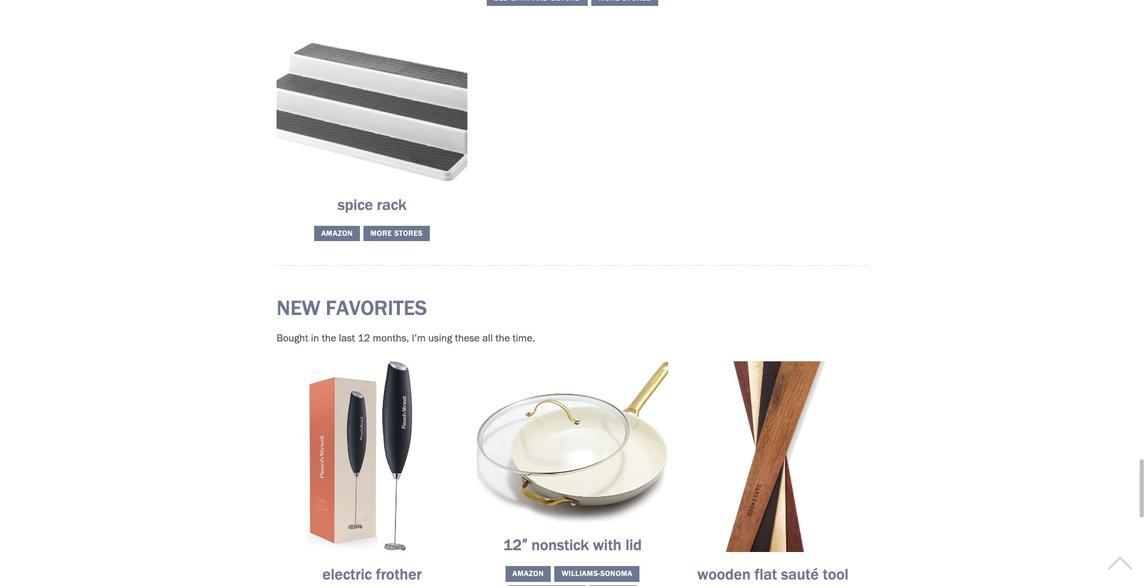 Task type: describe. For each thing, give the bounding box(es) containing it.
months,
[[373, 332, 409, 345]]

more
[[370, 229, 392, 238]]

i'm
[[412, 332, 426, 345]]

electric frother
[[322, 565, 422, 584]]

bought in the last 12 months, i'm using these all the time.
[[277, 332, 535, 345]]

favorites
[[326, 295, 427, 320]]

spice
[[338, 195, 373, 214]]

more stores link
[[363, 226, 430, 241]]

more stores
[[370, 229, 423, 238]]

bought
[[277, 332, 308, 345]]

amazon for 12″
[[513, 570, 544, 579]]

all
[[482, 332, 493, 345]]

last
[[339, 332, 355, 345]]

time.
[[513, 332, 535, 345]]

new
[[277, 295, 320, 320]]

2 the from the left
[[496, 332, 510, 345]]

12″ nonstick with lid
[[503, 536, 642, 555]]

new favorites
[[277, 295, 427, 320]]

electric
[[322, 565, 372, 584]]

these
[[455, 332, 480, 345]]

12″
[[503, 536, 527, 555]]

williams-sonoma link
[[555, 567, 640, 582]]

1 the from the left
[[322, 332, 336, 345]]

williams-
[[562, 570, 600, 579]]



Task type: locate. For each thing, give the bounding box(es) containing it.
amazon down spice
[[321, 229, 353, 238]]

the
[[322, 332, 336, 345], [496, 332, 510, 345]]

in
[[311, 332, 319, 345]]

with lid
[[593, 536, 642, 555]]

0 horizontal spatial amazon link
[[314, 226, 360, 241]]

0 horizontal spatial amazon
[[321, 229, 353, 238]]

1 horizontal spatial amazon
[[513, 570, 544, 579]]

stores
[[394, 229, 423, 238]]

amazon down 12″
[[513, 570, 544, 579]]

12
[[358, 332, 370, 345]]

sonoma
[[600, 570, 633, 579]]

frother
[[376, 565, 422, 584]]

williams-sonoma
[[562, 570, 633, 579]]

flat
[[755, 565, 777, 584]]

amazon link
[[314, 226, 360, 241], [505, 567, 551, 582]]

amazon link for 12″
[[505, 567, 551, 582]]

1 horizontal spatial amazon link
[[505, 567, 551, 582]]

1 vertical spatial amazon link
[[505, 567, 551, 582]]

amazon
[[321, 229, 353, 238], [513, 570, 544, 579]]

wooden flat sauté tool
[[697, 565, 849, 584]]

amazon link down spice
[[314, 226, 360, 241]]

the right all
[[496, 332, 510, 345]]

nonstick
[[531, 536, 589, 555]]

1 vertical spatial amazon
[[513, 570, 544, 579]]

0 vertical spatial amazon
[[321, 229, 353, 238]]

amazon link down 12″
[[505, 567, 551, 582]]

wooden
[[697, 565, 751, 584]]

spice rack
[[338, 195, 407, 214]]

0 horizontal spatial the
[[322, 332, 336, 345]]

0 vertical spatial amazon link
[[314, 226, 360, 241]]

None search field
[[55, 28, 1056, 64]]

the right in
[[322, 332, 336, 345]]

sauté tool
[[781, 565, 849, 584]]

amazon link for spice
[[314, 226, 360, 241]]

using
[[428, 332, 452, 345]]

1 horizontal spatial the
[[496, 332, 510, 345]]

rack
[[377, 195, 407, 214]]

amazon for spice
[[321, 229, 353, 238]]



Task type: vqa. For each thing, say whether or not it's contained in the screenshot.
the 12″
yes



